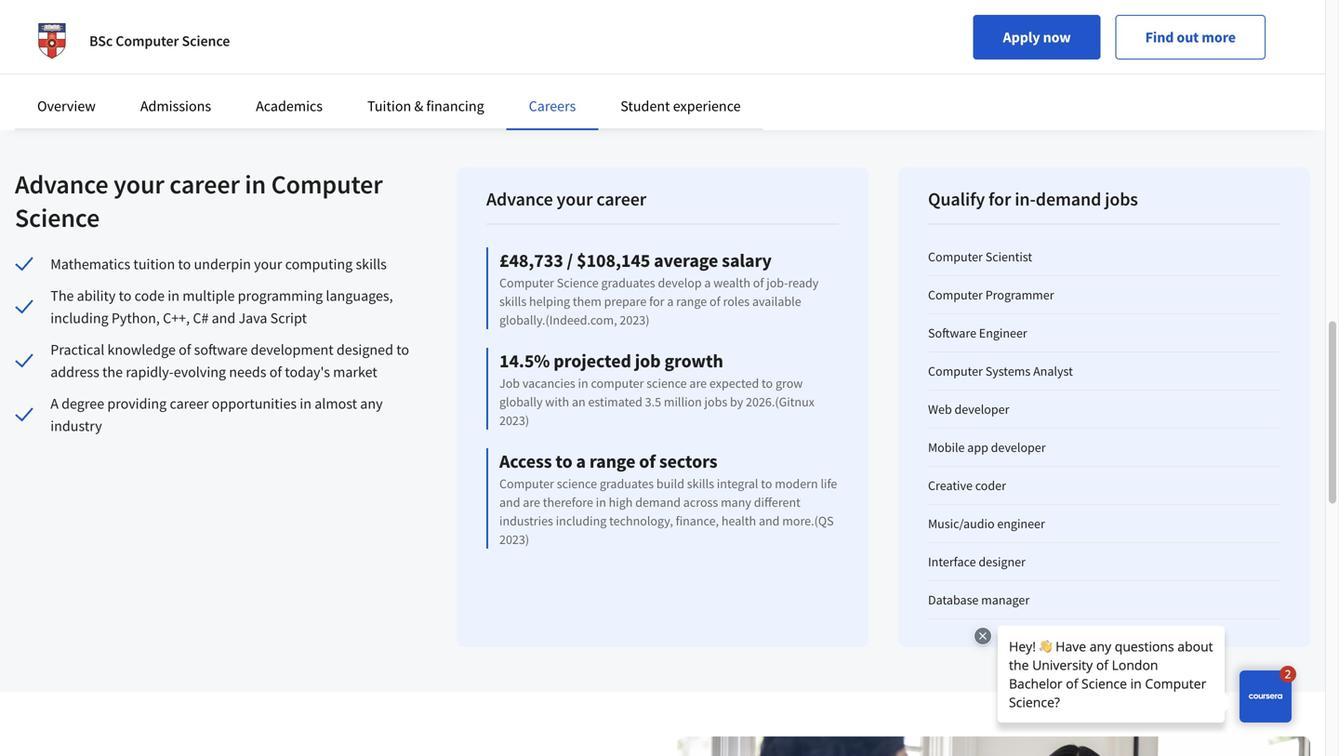 Task type: vqa. For each thing, say whether or not it's contained in the screenshot.
Assignment Count element
no



Task type: describe. For each thing, give the bounding box(es) containing it.
2026.(gitnux
[[746, 394, 815, 410]]

in inside a degree providing career opportunities in almost any industry
[[300, 395, 312, 413]]

interface designer
[[929, 554, 1026, 570]]

designed
[[337, 341, 394, 359]]

computer inside access to a range of sectors computer science graduates build skills integral to modern life and are therefore in high demand across many different industries including technology, finance, health and more.(qs 2023)
[[500, 475, 554, 492]]

careers
[[529, 97, 576, 115]]

chose
[[484, 0, 522, 9]]

analyst
[[1034, 363, 1074, 380]]

qualify for in-demand jobs
[[929, 187, 1139, 211]]

sectors
[[660, 450, 718, 473]]

in-
[[1015, 187, 1036, 211]]

vacancies
[[523, 375, 576, 392]]

out
[[1177, 28, 1200, 47]]

university of london logo image
[[30, 19, 74, 63]]

engineer
[[998, 515, 1046, 532]]

0 horizontal spatial computing
[[285, 255, 353, 274]]

1 horizontal spatial your
[[254, 255, 282, 274]]

to right tuition in the left top of the page
[[178, 255, 191, 274]]

iot
[[511, 58, 530, 76]]

interface
[[929, 554, 977, 570]]

fast-
[[656, 13, 683, 32]]

modern
[[775, 475, 819, 492]]

as
[[827, 13, 840, 32]]

physical
[[724, 35, 775, 54]]

0 vertical spatial for
[[989, 187, 1012, 211]]

therefore
[[543, 494, 594, 511]]

student experience
[[621, 97, 741, 115]]

practical
[[50, 341, 104, 359]]

in inside access to a range of sectors computer science graduates build skills integral to modern life and are therefore in high demand across many different industries including technology, finance, health and more.(qs 2023)
[[596, 494, 607, 511]]

in inside advance your career in computer science
[[245, 168, 266, 201]]

needs
[[229, 363, 267, 381]]

degree
[[62, 395, 104, 413]]

£48,733
[[500, 249, 564, 272]]

of left "job-"
[[753, 274, 764, 291]]

expected
[[710, 375, 759, 392]]

software
[[194, 341, 248, 359]]

engineer
[[980, 325, 1028, 341]]

average
[[654, 249, 719, 272]]

for inside £48,733 / $108,145 average salary computer science graduates develop a wealth of job-ready skills helping them prepare for a range of roles available globally.(indeed.com, 2023)
[[650, 293, 665, 310]]

academics link
[[256, 97, 323, 115]]

apply
[[1004, 28, 1041, 47]]

of inside chose a specialism to prepare you to lead the field in emerging technologies and fast-growth industries such as ai and machine learning, data science, physical computing and iot (internet of things).
[[590, 58, 603, 76]]

2023) inside 14.5% projected job growth job vacancies in computer science are expected to grow globally with an estimated 3.5 million jobs by 2026.(gitnux 2023)
[[500, 412, 530, 429]]

1 vertical spatial developer
[[992, 439, 1046, 456]]

to up technologies
[[605, 0, 618, 9]]

industries inside chose a specialism to prepare you to lead the field in emerging technologies and fast-growth industries such as ai and machine learning, data science, physical computing and iot (internet of things).
[[730, 13, 791, 32]]

ability
[[77, 287, 116, 305]]

find out more button
[[1116, 15, 1266, 60]]

find out more
[[1146, 28, 1237, 47]]

many
[[721, 494, 752, 511]]

more.(qs
[[783, 513, 834, 529]]

a inside access to a range of sectors computer science graduates build skills integral to modern life and are therefore in high demand across many different industries including technology, finance, health and more.(qs 2023)
[[576, 450, 586, 473]]

growth inside chose a specialism to prepare you to lead the field in emerging technologies and fast-growth industries such as ai and machine learning, data science, physical computing and iot (internet of things).
[[683, 13, 727, 32]]

multiple
[[183, 287, 235, 305]]

14.5% projected job growth job vacancies in computer science are expected to grow globally with an estimated 3.5 million jobs by 2026.(gitnux 2023)
[[500, 349, 815, 429]]

specialism
[[536, 0, 602, 9]]

almost
[[315, 395, 357, 413]]

music/audio engineer
[[929, 515, 1046, 532]]

jobs inside 14.5% projected job growth job vacancies in computer science are expected to grow globally with an estimated 3.5 million jobs by 2026.(gitnux 2023)
[[705, 394, 728, 410]]

mathematics
[[50, 255, 130, 274]]

student experience link
[[621, 97, 741, 115]]

software
[[929, 325, 977, 341]]

/
[[567, 249, 573, 272]]

experience
[[673, 97, 741, 115]]

to right access
[[556, 450, 573, 473]]

graduates inside access to a range of sectors computer science graduates build skills integral to modern life and are therefore in high demand across many different industries including technology, finance, health and more.(qs 2023)
[[600, 475, 654, 492]]

and down different
[[759, 513, 780, 529]]

c++,
[[163, 309, 190, 328]]

student
[[621, 97, 670, 115]]

the ability to code in multiple programming languages, including python, c++, c# and java script
[[50, 287, 393, 328]]

14.5%
[[500, 349, 550, 373]]

industry
[[50, 417, 102, 435]]

machine
[[526, 35, 580, 54]]

computing inside chose a specialism to prepare you to lead the field in emerging technologies and fast-growth industries such as ai and machine learning, data science, physical computing and iot (internet of things).
[[778, 35, 846, 54]]

manager
[[982, 592, 1030, 609]]

globally.(indeed.com,
[[500, 312, 617, 328]]

demand inside access to a range of sectors computer science graduates build skills integral to modern life and are therefore in high demand across many different industries including technology, finance, health and more.(qs 2023)
[[636, 494, 681, 511]]

roles
[[723, 293, 750, 310]]

them
[[573, 293, 602, 310]]

a inside chose a specialism to prepare you to lead the field in emerging technologies and fast-growth industries such as ai and machine learning, data science, physical computing and iot (internet of things).
[[525, 0, 533, 9]]

computer systems analyst
[[929, 363, 1074, 380]]

creative coder
[[929, 477, 1007, 494]]

job
[[635, 349, 661, 373]]

by
[[730, 394, 744, 410]]

life
[[821, 475, 838, 492]]

a
[[50, 395, 59, 413]]

script
[[270, 309, 307, 328]]

such
[[794, 13, 824, 32]]

access
[[500, 450, 552, 473]]

and right ai
[[499, 35, 523, 54]]

in inside the ability to code in multiple programming languages, including python, c++, c# and java script
[[168, 287, 180, 305]]

of inside access to a range of sectors computer science graduates build skills integral to modern life and are therefore in high demand across many different industries including technology, finance, health and more.(qs 2023)
[[640, 450, 656, 473]]

2023) inside £48,733 / $108,145 average salary computer science graduates develop a wealth of job-ready skills helping them prepare for a range of roles available globally.(indeed.com, 2023)
[[620, 312, 650, 328]]

advance for advance your career
[[487, 187, 553, 211]]

1 horizontal spatial jobs
[[1106, 187, 1139, 211]]

to inside 14.5% projected job growth job vacancies in computer science are expected to grow globally with an estimated 3.5 million jobs by 2026.(gitnux 2023)
[[762, 375, 773, 392]]

build
[[657, 475, 685, 492]]

tuition
[[368, 97, 412, 115]]

graduates inside £48,733 / $108,145 average salary computer science graduates develop a wealth of job-ready skills helping them prepare for a range of roles available globally.(indeed.com, 2023)
[[602, 274, 656, 291]]

range inside access to a range of sectors computer science graduates build skills integral to modern life and are therefore in high demand across many different industries including technology, finance, health and more.(qs 2023)
[[590, 450, 636, 473]]

career inside a degree providing career opportunities in almost any industry
[[170, 395, 209, 413]]

available
[[753, 293, 802, 310]]

&
[[414, 97, 424, 115]]

address
[[50, 363, 99, 381]]

and inside the ability to code in multiple programming languages, including python, c++, c# and java script
[[212, 309, 236, 328]]

salary
[[722, 249, 772, 272]]

practical knowledge of software development designed to address the rapidly-evolving needs of today's market
[[50, 341, 409, 381]]

million
[[664, 394, 702, 410]]

you
[[672, 0, 695, 9]]

the for lead
[[744, 0, 764, 9]]

to inside practical knowledge of software development designed to address the rapidly-evolving needs of today's market
[[397, 341, 409, 359]]



Task type: locate. For each thing, give the bounding box(es) containing it.
to right you
[[698, 0, 711, 9]]

more
[[1202, 28, 1237, 47]]

developer
[[955, 401, 1010, 418], [992, 439, 1046, 456]]

science up the them
[[557, 274, 599, 291]]

0 horizontal spatial your
[[114, 168, 164, 201]]

a up "emerging"
[[525, 0, 533, 9]]

1 vertical spatial demand
[[636, 494, 681, 511]]

career up mathematics tuition to underpin your computing skills
[[170, 168, 240, 201]]

science inside £48,733 / $108,145 average salary computer science graduates develop a wealth of job-ready skills helping them prepare for a range of roles available globally.(indeed.com, 2023)
[[557, 274, 599, 291]]

0 horizontal spatial skills
[[356, 255, 387, 274]]

to left grow
[[762, 375, 773, 392]]

jobs
[[1106, 187, 1139, 211], [705, 394, 728, 410]]

financing
[[427, 97, 484, 115]]

graduates down $108,145
[[602, 274, 656, 291]]

computer right bsc
[[116, 32, 179, 50]]

developer right app on the bottom right of the page
[[992, 439, 1046, 456]]

the inside practical knowledge of software development designed to address the rapidly-evolving needs of today's market
[[102, 363, 123, 381]]

1 vertical spatial growth
[[665, 349, 724, 373]]

2023) up job
[[620, 312, 650, 328]]

1 horizontal spatial industries
[[730, 13, 791, 32]]

1 horizontal spatial range
[[677, 293, 707, 310]]

including down therefore
[[556, 513, 607, 529]]

1 horizontal spatial science
[[647, 375, 687, 392]]

0 horizontal spatial science
[[557, 475, 597, 492]]

and down ai
[[484, 58, 508, 76]]

science up admissions link
[[182, 32, 230, 50]]

1 horizontal spatial for
[[989, 187, 1012, 211]]

0 vertical spatial including
[[50, 309, 109, 328]]

science inside access to a range of sectors computer science graduates build skills integral to modern life and are therefore in high demand across many different industries including technology, finance, health and more.(qs 2023)
[[557, 475, 597, 492]]

2 vertical spatial science
[[557, 274, 599, 291]]

demand
[[1036, 187, 1102, 211], [636, 494, 681, 511]]

industries
[[730, 13, 791, 32], [500, 513, 554, 529]]

advance down overview link
[[15, 168, 109, 201]]

prepare inside chose a specialism to prepare you to lead the field in emerging technologies and fast-growth industries such as ai and machine learning, data science, physical computing and iot (internet of things).
[[621, 0, 669, 9]]

range down the develop
[[677, 293, 707, 310]]

1 horizontal spatial skills
[[500, 293, 527, 310]]

including down ability
[[50, 309, 109, 328]]

1 vertical spatial industries
[[500, 513, 554, 529]]

high
[[609, 494, 633, 511]]

1 vertical spatial skills
[[500, 293, 527, 310]]

of up evolving
[[179, 341, 191, 359]]

0 horizontal spatial advance
[[15, 168, 109, 201]]

computer down academics
[[271, 168, 383, 201]]

science up therefore
[[557, 475, 597, 492]]

1 horizontal spatial advance
[[487, 187, 553, 211]]

0 horizontal spatial are
[[523, 494, 541, 511]]

your up the programming
[[254, 255, 282, 274]]

bsc computer science
[[89, 32, 230, 50]]

languages,
[[326, 287, 393, 305]]

admissions
[[140, 97, 211, 115]]

0 vertical spatial 2023)
[[620, 312, 650, 328]]

to inside the ability to code in multiple programming languages, including python, c++, c# and java script
[[119, 287, 132, 305]]

find
[[1146, 28, 1175, 47]]

for left in-
[[989, 187, 1012, 211]]

your inside advance your career in computer science
[[114, 168, 164, 201]]

1 vertical spatial graduates
[[600, 475, 654, 492]]

industries up "physical"
[[730, 13, 791, 32]]

apply now
[[1004, 28, 1072, 47]]

rapidly-
[[126, 363, 174, 381]]

1 vertical spatial science
[[557, 475, 597, 492]]

1 vertical spatial 2023)
[[500, 412, 530, 429]]

1 horizontal spatial including
[[556, 513, 607, 529]]

evolving
[[174, 363, 226, 381]]

of down the development
[[270, 363, 282, 381]]

prepare up fast-
[[621, 0, 669, 9]]

2 horizontal spatial skills
[[687, 475, 715, 492]]

the right lead
[[744, 0, 764, 9]]

advance your career in computer science
[[15, 168, 383, 234]]

science up the mathematics
[[15, 201, 100, 234]]

skills up languages,
[[356, 255, 387, 274]]

0 vertical spatial computing
[[778, 35, 846, 54]]

prepare right the them
[[604, 293, 647, 310]]

0 vertical spatial science
[[182, 32, 230, 50]]

developer up app on the bottom right of the page
[[955, 401, 1010, 418]]

creative
[[929, 477, 973, 494]]

programmer
[[986, 287, 1055, 303]]

0 horizontal spatial jobs
[[705, 394, 728, 410]]

learning,
[[583, 35, 638, 54]]

0 vertical spatial are
[[690, 375, 707, 392]]

are left therefore
[[523, 494, 541, 511]]

are inside access to a range of sectors computer science graduates build skills integral to modern life and are therefore in high demand across many different industries including technology, finance, health and more.(qs 2023)
[[523, 494, 541, 511]]

to right designed
[[397, 341, 409, 359]]

range up high
[[590, 450, 636, 473]]

today's
[[285, 363, 330, 381]]

across
[[684, 494, 719, 511]]

technology,
[[610, 513, 673, 529]]

skills up across
[[687, 475, 715, 492]]

the down "knowledge"
[[102, 363, 123, 381]]

the
[[744, 0, 764, 9], [102, 363, 123, 381]]

computer up software
[[929, 287, 983, 303]]

field
[[767, 0, 795, 9]]

computing up the programming
[[285, 255, 353, 274]]

growth inside 14.5% projected job growth job vacancies in computer science are expected to grow globally with an estimated 3.5 million jobs by 2026.(gitnux 2023)
[[665, 349, 724, 373]]

database manager
[[929, 592, 1030, 609]]

an
[[572, 394, 586, 410]]

in left almost
[[300, 395, 312, 413]]

1 horizontal spatial the
[[744, 0, 764, 9]]

career up $108,145
[[597, 187, 647, 211]]

skills inside £48,733 / $108,145 average salary computer science graduates develop a wealth of job-ready skills helping them prepare for a range of roles available globally.(indeed.com, 2023)
[[500, 293, 527, 310]]

are inside 14.5% projected job growth job vacancies in computer science are expected to grow globally with an estimated 3.5 million jobs by 2026.(gitnux 2023)
[[690, 375, 707, 392]]

in inside chose a specialism to prepare you to lead the field in emerging technologies and fast-growth industries such as ai and machine learning, data science, physical computing and iot (internet of things).
[[798, 0, 809, 9]]

1 vertical spatial prepare
[[604, 293, 647, 310]]

computer up the "computer programmer"
[[929, 248, 983, 265]]

career for advance your career
[[597, 187, 647, 211]]

ready
[[789, 274, 819, 291]]

1 vertical spatial computing
[[285, 255, 353, 274]]

python,
[[112, 309, 160, 328]]

1 vertical spatial the
[[102, 363, 123, 381]]

career
[[170, 168, 240, 201], [597, 187, 647, 211], [170, 395, 209, 413]]

web
[[929, 401, 953, 418]]

0 horizontal spatial industries
[[500, 513, 554, 529]]

bsc
[[89, 32, 113, 50]]

for
[[989, 187, 1012, 211], [650, 293, 665, 310]]

1 vertical spatial jobs
[[705, 394, 728, 410]]

underpin
[[194, 255, 251, 274]]

and down access
[[500, 494, 521, 511]]

$108,145
[[577, 249, 651, 272]]

tuition & financing link
[[368, 97, 484, 115]]

advance for advance your career in computer science
[[15, 168, 109, 201]]

including
[[50, 309, 109, 328], [556, 513, 607, 529]]

c#
[[193, 309, 209, 328]]

the for address
[[102, 363, 123, 381]]

of down learning,
[[590, 58, 603, 76]]

computer inside advance your career in computer science
[[271, 168, 383, 201]]

qualify
[[929, 187, 985, 211]]

in up an
[[578, 375, 589, 392]]

computer down access
[[500, 475, 554, 492]]

the
[[50, 287, 74, 305]]

access to a range of sectors computer science graduates build skills integral to modern life and are therefore in high demand across many different industries including technology, finance, health and more.(qs 2023)
[[500, 450, 838, 548]]

0 horizontal spatial range
[[590, 450, 636, 473]]

1 horizontal spatial are
[[690, 375, 707, 392]]

1 vertical spatial including
[[556, 513, 607, 529]]

skills
[[356, 255, 387, 274], [500, 293, 527, 310], [687, 475, 715, 492]]

0 vertical spatial industries
[[730, 13, 791, 32]]

science inside 14.5% projected job growth job vacancies in computer science are expected to grow globally with an estimated 3.5 million jobs by 2026.(gitnux 2023)
[[647, 375, 687, 392]]

advance inside advance your career in computer science
[[15, 168, 109, 201]]

0 horizontal spatial demand
[[636, 494, 681, 511]]

projected
[[554, 349, 632, 373]]

of left roles
[[710, 293, 721, 310]]

computer
[[591, 375, 644, 392]]

now
[[1044, 28, 1072, 47]]

including inside the ability to code in multiple programming languages, including python, c++, c# and java script
[[50, 309, 109, 328]]

estimated
[[588, 394, 643, 410]]

computer down software
[[929, 363, 983, 380]]

0 vertical spatial science
[[647, 375, 687, 392]]

designer
[[979, 554, 1026, 570]]

of left sectors
[[640, 450, 656, 473]]

1 horizontal spatial demand
[[1036, 187, 1102, 211]]

0 vertical spatial range
[[677, 293, 707, 310]]

career inside advance your career in computer science
[[170, 168, 240, 201]]

to up different
[[761, 475, 773, 492]]

are up million at bottom
[[690, 375, 707, 392]]

opportunities
[[212, 395, 297, 413]]

skills left helping
[[500, 293, 527, 310]]

growth up science,
[[683, 13, 727, 32]]

any
[[360, 395, 383, 413]]

in inside 14.5% projected job growth job vacancies in computer science are expected to grow globally with an estimated 3.5 million jobs by 2026.(gitnux 2023)
[[578, 375, 589, 392]]

and right the c#
[[212, 309, 236, 328]]

health
[[722, 513, 757, 529]]

job
[[500, 375, 520, 392]]

career down evolving
[[170, 395, 209, 413]]

music/audio
[[929, 515, 995, 532]]

development
[[251, 341, 334, 359]]

and up data
[[629, 13, 653, 32]]

industries inside access to a range of sectors computer science graduates build skills integral to modern life and are therefore in high demand across many different industries including technology, finance, health and more.(qs 2023)
[[500, 513, 554, 529]]

including inside access to a range of sectors computer science graduates build skills integral to modern life and are therefore in high demand across many different industries including technology, finance, health and more.(qs 2023)
[[556, 513, 607, 529]]

grow
[[776, 375, 803, 392]]

overview
[[37, 97, 96, 115]]

0 vertical spatial developer
[[955, 401, 1010, 418]]

science up 3.5 in the left of the page
[[647, 375, 687, 392]]

1 vertical spatial science
[[15, 201, 100, 234]]

things).
[[606, 58, 656, 76]]

range inside £48,733 / $108,145 average salary computer science graduates develop a wealth of job-ready skills helping them prepare for a range of roles available globally.(indeed.com, 2023)
[[677, 293, 707, 310]]

1 vertical spatial for
[[650, 293, 665, 310]]

in left high
[[596, 494, 607, 511]]

science inside advance your career in computer science
[[15, 201, 100, 234]]

skills inside access to a range of sectors computer science graduates build skills integral to modern life and are therefore in high demand across many different industries including technology, finance, health and more.(qs 2023)
[[687, 475, 715, 492]]

0 vertical spatial prepare
[[621, 0, 669, 9]]

ai
[[484, 35, 496, 54]]

0 horizontal spatial the
[[102, 363, 123, 381]]

for down the develop
[[650, 293, 665, 310]]

1 vertical spatial range
[[590, 450, 636, 473]]

growth
[[683, 13, 727, 32], [665, 349, 724, 373]]

a left wealth
[[705, 274, 711, 291]]

1 horizontal spatial science
[[182, 32, 230, 50]]

0 horizontal spatial including
[[50, 309, 109, 328]]

in up such
[[798, 0, 809, 9]]

the inside chose a specialism to prepare you to lead the field in emerging technologies and fast-growth industries such as ai and machine learning, data science, physical computing and iot (internet of things).
[[744, 0, 764, 9]]

technologies
[[546, 13, 626, 32]]

2 vertical spatial 2023)
[[500, 531, 530, 548]]

integral
[[717, 475, 759, 492]]

web developer
[[929, 401, 1010, 418]]

0 horizontal spatial for
[[650, 293, 665, 310]]

0 vertical spatial jobs
[[1106, 187, 1139, 211]]

careers link
[[529, 97, 576, 115]]

industries down therefore
[[500, 513, 554, 529]]

range
[[677, 293, 707, 310], [590, 450, 636, 473]]

your for advance your career in computer science
[[114, 168, 164, 201]]

graduates up high
[[600, 475, 654, 492]]

your up tuition in the left top of the page
[[114, 168, 164, 201]]

different
[[754, 494, 801, 511]]

data
[[641, 35, 668, 54]]

1 vertical spatial are
[[523, 494, 541, 511]]

in down academics
[[245, 168, 266, 201]]

apply now button
[[974, 15, 1101, 60]]

2023) inside access to a range of sectors computer science graduates build skills integral to modern life and are therefore in high demand across many different industries including technology, finance, health and more.(qs 2023)
[[500, 531, 530, 548]]

0 vertical spatial skills
[[356, 255, 387, 274]]

0 vertical spatial graduates
[[602, 274, 656, 291]]

0 vertical spatial the
[[744, 0, 764, 9]]

2023) down access
[[500, 531, 530, 548]]

2 horizontal spatial your
[[557, 187, 593, 211]]

a up therefore
[[576, 450, 586, 473]]

2 horizontal spatial science
[[557, 274, 599, 291]]

to left code
[[119, 287, 132, 305]]

overview link
[[37, 97, 96, 115]]

wealth
[[714, 274, 751, 291]]

in up c++,
[[168, 287, 180, 305]]

computing
[[778, 35, 846, 54], [285, 255, 353, 274]]

career for advance your career in computer science
[[170, 168, 240, 201]]

systems
[[986, 363, 1031, 380]]

computing down such
[[778, 35, 846, 54]]

0 vertical spatial growth
[[683, 13, 727, 32]]

globally
[[500, 394, 543, 410]]

develop
[[658, 274, 702, 291]]

mathematics tuition to underpin your computing skills
[[50, 255, 387, 274]]

computer inside £48,733 / $108,145 average salary computer science graduates develop a wealth of job-ready skills helping them prepare for a range of roles available globally.(indeed.com, 2023)
[[500, 274, 554, 291]]

1 horizontal spatial computing
[[778, 35, 846, 54]]

prepare inside £48,733 / $108,145 average salary computer science graduates develop a wealth of job-ready skills helping them prepare for a range of roles available globally.(indeed.com, 2023)
[[604, 293, 647, 310]]

providing
[[107, 395, 167, 413]]

computer down £48,733
[[500, 274, 554, 291]]

app
[[968, 439, 989, 456]]

0 horizontal spatial science
[[15, 201, 100, 234]]

2023) down globally
[[500, 412, 530, 429]]

your for advance your career
[[557, 187, 593, 211]]

java
[[239, 309, 267, 328]]

a down the develop
[[667, 293, 674, 310]]

0 vertical spatial demand
[[1036, 187, 1102, 211]]

your up /
[[557, 187, 593, 211]]

growth up million at bottom
[[665, 349, 724, 373]]

lead
[[714, 0, 741, 9]]

2 vertical spatial skills
[[687, 475, 715, 492]]

emerging
[[484, 13, 543, 32]]

code
[[135, 287, 165, 305]]

advance up £48,733
[[487, 187, 553, 211]]



